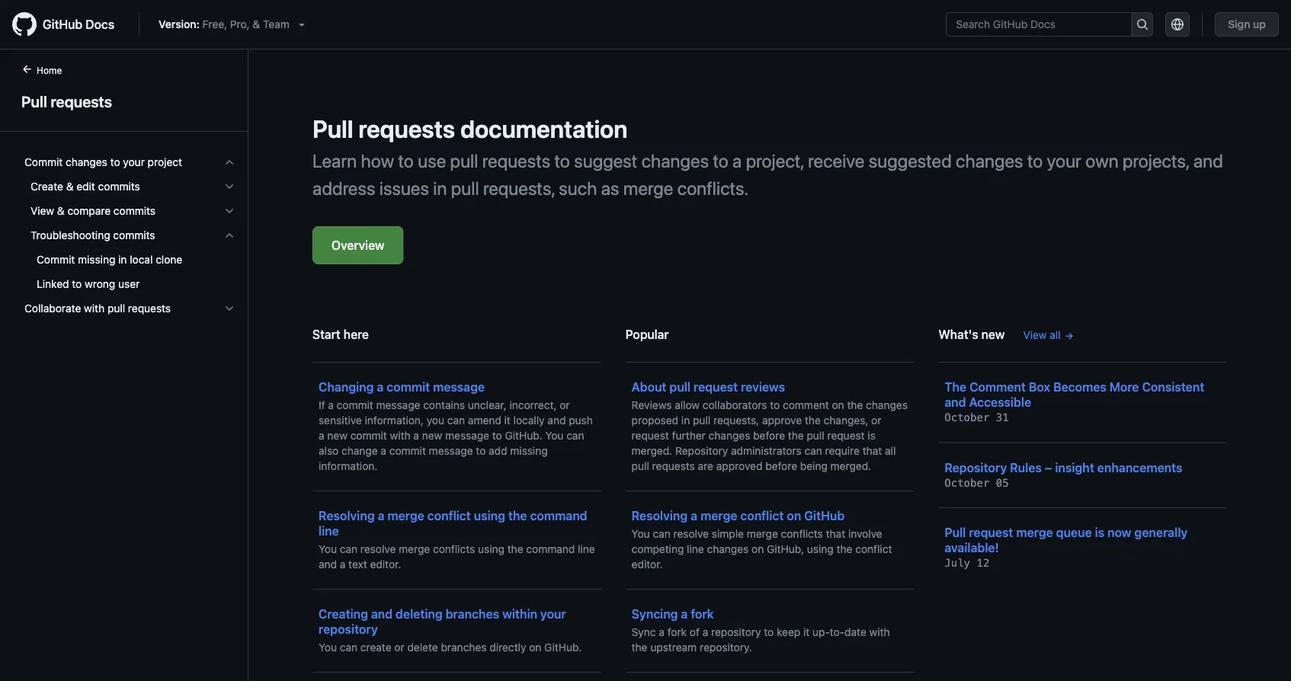 Task type: vqa. For each thing, say whether or not it's contained in the screenshot.


Task type: locate. For each thing, give the bounding box(es) containing it.
more
[[1110, 380, 1139, 394]]

to up 'such'
[[555, 150, 570, 172]]

delete
[[407, 641, 438, 654]]

line right competing
[[687, 543, 704, 556]]

your inside dropdown button
[[123, 156, 145, 168]]

commit missing in local clone
[[37, 253, 182, 266]]

home link
[[15, 63, 86, 79]]

1 horizontal spatial conflict
[[740, 509, 784, 523]]

1 horizontal spatial fork
[[691, 607, 714, 622]]

0 horizontal spatial requests,
[[483, 178, 555, 199]]

0 vertical spatial command
[[530, 509, 587, 523]]

your up create & edit commits dropdown button on the top of page
[[123, 156, 145, 168]]

sc 9kayk9 0 image inside commit changes to your project dropdown button
[[223, 156, 236, 168]]

in
[[433, 178, 447, 199], [118, 253, 127, 266], [681, 414, 690, 427]]

it inside syncing a fork sync a fork of a repository to keep it up-to-date with the upstream repository.
[[803, 626, 810, 639]]

1 horizontal spatial that
[[863, 445, 882, 457]]

1 horizontal spatial it
[[803, 626, 810, 639]]

& right pro,
[[253, 18, 260, 30]]

view down create
[[30, 205, 54, 217]]

documentation
[[460, 114, 628, 143]]

commits for view & compare commits
[[114, 205, 156, 217]]

0 horizontal spatial with
[[84, 302, 105, 315]]

0 horizontal spatial github
[[43, 17, 82, 32]]

repository up are
[[675, 445, 728, 457]]

0 horizontal spatial view
[[30, 205, 54, 217]]

using inside resolving a merge conflict on github you can resolve simple merge conflicts that involve competing line changes on github, using the conflict editor.
[[807, 543, 834, 556]]

2 vertical spatial with
[[869, 626, 890, 639]]

0 vertical spatial repository
[[675, 445, 728, 457]]

2 horizontal spatial with
[[869, 626, 890, 639]]

use
[[418, 150, 446, 172]]

before down administrators
[[765, 460, 797, 473]]

troubleshooting commits element
[[12, 223, 248, 297], [12, 248, 248, 297]]

view & compare commits
[[30, 205, 156, 217]]

incorrect,
[[510, 399, 557, 412]]

message
[[433, 380, 485, 394], [376, 399, 420, 412], [445, 430, 489, 442], [429, 445, 473, 457]]

to left own
[[1027, 150, 1043, 172]]

and up the create
[[371, 607, 393, 622]]

resolving up competing
[[632, 509, 688, 523]]

that right require
[[863, 445, 882, 457]]

1 horizontal spatial github
[[804, 509, 845, 523]]

0 horizontal spatial new
[[327, 430, 348, 442]]

changing a commit message if a commit message contains unclear, incorrect, or sensitive information, you can amend it locally and push a new commit with a new message to github. you can also change a commit message to add missing information.
[[319, 380, 593, 473]]

resolve up competing
[[673, 528, 709, 540]]

resolving a merge conflict on github you can resolve simple merge conflicts that involve competing line changes on github, using the conflict editor.
[[632, 509, 892, 571]]

2 horizontal spatial conflict
[[855, 543, 892, 556]]

or right changes, on the bottom right
[[871, 414, 882, 427]]

requests down documentation on the top left of the page
[[482, 150, 551, 172]]

address
[[313, 178, 375, 199]]

1 vertical spatial it
[[803, 626, 810, 639]]

view for view & compare commits
[[30, 205, 54, 217]]

sc 9kayk9 0 image inside collaborate with pull requests dropdown button
[[223, 303, 236, 315]]

0 horizontal spatial editor.
[[370, 558, 401, 571]]

sc 9kayk9 0 image for requests
[[223, 303, 236, 315]]

line down information.
[[319, 524, 339, 539]]

1 vertical spatial missing
[[510, 445, 548, 457]]

to-
[[830, 626, 845, 639]]

github. inside changing a commit message if a commit message contains unclear, incorrect, or sensitive information, you can amend it locally and push a new commit with a new message to github. you can also change a commit message to add missing information.
[[505, 430, 542, 442]]

0 vertical spatial or
[[560, 399, 570, 412]]

with down information,
[[390, 430, 411, 442]]

1 horizontal spatial your
[[540, 607, 566, 622]]

push
[[569, 414, 593, 427]]

pull inside pull request merge queue is now generally available! july 12
[[945, 526, 966, 540]]

or inside the creating and deleting branches within your repository you can create or delete branches directly on github.
[[394, 641, 405, 654]]

your left own
[[1047, 150, 1082, 172]]

1 horizontal spatial requests,
[[714, 414, 759, 427]]

0 vertical spatial in
[[433, 178, 447, 199]]

requests down home link
[[51, 92, 112, 110]]

github.
[[505, 430, 542, 442], [544, 641, 582, 654]]

approve
[[762, 414, 802, 427]]

0 vertical spatial github.
[[505, 430, 542, 442]]

1 vertical spatial &
[[66, 180, 74, 193]]

2 sc 9kayk9 0 image from the top
[[223, 303, 236, 315]]

pull down the home
[[21, 92, 47, 110]]

it
[[504, 414, 511, 427], [803, 626, 810, 639]]

issues
[[379, 178, 429, 199]]

0 horizontal spatial or
[[394, 641, 405, 654]]

1 vertical spatial is
[[1095, 526, 1105, 540]]

pull
[[21, 92, 47, 110], [313, 114, 353, 143], [945, 526, 966, 540]]

in inside pull requests documentation learn how to use pull requests to suggest changes to a project, receive suggested changes to your own projects, and address issues in pull requests, such as merge conflicts.
[[433, 178, 447, 199]]

repository up repository.
[[711, 626, 761, 639]]

1 vertical spatial command
[[526, 543, 575, 556]]

1 horizontal spatial in
[[433, 178, 447, 199]]

you down 'creating'
[[319, 641, 337, 654]]

troubleshooting commits button
[[18, 223, 242, 248]]

pull inside pull requests documentation learn how to use pull requests to suggest changes to a project, receive suggested changes to your own projects, and address issues in pull requests, such as merge conflicts.
[[313, 114, 353, 143]]

october down the
[[945, 412, 990, 424]]

involve
[[848, 528, 882, 540]]

you inside resolving a merge conflict on github you can resolve simple merge conflicts that involve competing line changes on github, using the conflict editor.
[[632, 528, 650, 540]]

1 vertical spatial before
[[765, 460, 797, 473]]

resolve inside resolving a merge conflict on github you can resolve simple merge conflicts that involve competing line changes on github, using the conflict editor.
[[673, 528, 709, 540]]

resolve inside resolving a merge conflict using the command line you can resolve merge conflicts using the command line and a text editor.
[[360, 543, 396, 556]]

requests,
[[483, 178, 555, 199], [714, 414, 759, 427]]

line left competing
[[578, 543, 595, 556]]

commits down commit changes to your project dropdown button
[[98, 180, 140, 193]]

0 horizontal spatial merged.
[[632, 445, 672, 457]]

your inside pull requests documentation learn how to use pull requests to suggest changes to a project, receive suggested changes to your own projects, and address issues in pull requests, such as merge conflicts.
[[1047, 150, 1082, 172]]

1 october from the top
[[945, 412, 990, 424]]

that inside resolving a merge conflict on github you can resolve simple merge conflicts that involve competing line changes on github, using the conflict editor.
[[826, 528, 846, 540]]

2 troubleshooting commits element from the top
[[12, 248, 248, 297]]

0 horizontal spatial repository
[[675, 445, 728, 457]]

commit changes to your project element
[[12, 150, 248, 297], [12, 175, 248, 297]]

0 vertical spatial that
[[863, 445, 882, 457]]

0 vertical spatial requests,
[[483, 178, 555, 199]]

0 vertical spatial view
[[30, 205, 54, 217]]

october 31 element
[[945, 412, 1009, 424]]

0 vertical spatial with
[[84, 302, 105, 315]]

can up competing
[[653, 528, 671, 540]]

reviews
[[632, 399, 672, 412]]

1 horizontal spatial github.
[[544, 641, 582, 654]]

2 october from the top
[[945, 477, 990, 489]]

in left local
[[118, 253, 127, 266]]

changes inside resolving a merge conflict on github you can resolve simple merge conflicts that involve competing line changes on github, using the conflict editor.
[[707, 543, 749, 556]]

request down changes, on the bottom right
[[827, 430, 865, 442]]

1 horizontal spatial resolve
[[673, 528, 709, 540]]

1 vertical spatial with
[[390, 430, 411, 442]]

can left the create
[[340, 641, 358, 654]]

and left text
[[319, 558, 337, 571]]

2 horizontal spatial line
[[687, 543, 704, 556]]

that inside "about pull request reviews reviews allow collaborators to comment on the changes proposed in pull requests, approve the changes, or request further changes before the pull request is merged. repository administrators can require that all pull requests are approved before being merged."
[[863, 445, 882, 457]]

up
[[1253, 18, 1266, 30]]

can up text
[[340, 543, 358, 556]]

comment
[[970, 380, 1026, 394]]

upstream
[[650, 641, 697, 654]]

github. inside the creating and deleting branches within your repository you can create or delete branches directly on github.
[[544, 641, 582, 654]]

commit up create
[[24, 156, 63, 168]]

commit up linked
[[37, 253, 75, 266]]

2 vertical spatial &
[[57, 205, 65, 217]]

1 vertical spatial or
[[871, 414, 882, 427]]

1 horizontal spatial repository
[[945, 460, 1007, 475]]

up-
[[813, 626, 830, 639]]

repository down 'creating'
[[319, 622, 378, 637]]

pull right use
[[450, 150, 478, 172]]

line inside resolving a merge conflict on github you can resolve simple merge conflicts that involve competing line changes on github, using the conflict editor.
[[687, 543, 704, 556]]

None search field
[[946, 12, 1153, 37]]

and
[[1194, 150, 1223, 172], [945, 395, 966, 410], [548, 414, 566, 427], [319, 558, 337, 571], [371, 607, 393, 622]]

overview
[[332, 238, 385, 253]]

1 horizontal spatial &
[[66, 180, 74, 193]]

suggested
[[869, 150, 952, 172]]

repository
[[675, 445, 728, 457], [945, 460, 1007, 475]]

requests, inside pull requests documentation learn how to use pull requests to suggest changes to a project, receive suggested changes to your own projects, and address issues in pull requests, such as merge conflicts.
[[483, 178, 555, 199]]

repository inside repository rules – insight enhancements october 05
[[945, 460, 1007, 475]]

to inside "about pull request reviews reviews allow collaborators to comment on the changes proposed in pull requests, approve the changes, or request further changes before the pull request is merged. repository administrators can require that all pull requests are approved before being merged."
[[770, 399, 780, 412]]

pull up learn
[[313, 114, 353, 143]]

1 horizontal spatial line
[[578, 543, 595, 556]]

repository up october 05 element on the bottom of the page
[[945, 460, 1007, 475]]

what's new
[[939, 327, 1005, 342]]

sc 9kayk9 0 image for commits
[[223, 181, 236, 193]]

fork up upstream
[[668, 626, 687, 639]]

it left up-
[[803, 626, 810, 639]]

0 vertical spatial pull
[[21, 92, 47, 110]]

commit up information,
[[387, 380, 430, 394]]

0 horizontal spatial github.
[[505, 430, 542, 442]]

commit
[[387, 380, 430, 394], [337, 399, 373, 412], [350, 430, 387, 442], [389, 445, 426, 457]]

1 vertical spatial resolve
[[360, 543, 396, 556]]

on
[[832, 399, 844, 412], [787, 509, 801, 523], [752, 543, 764, 556], [529, 641, 542, 654]]

1 horizontal spatial repository
[[711, 626, 761, 639]]

repository inside "about pull request reviews reviews allow collaborators to comment on the changes proposed in pull requests, approve the changes, or request further changes before the pull request is merged. repository administrators can require that all pull requests are approved before being merged."
[[675, 445, 728, 457]]

create
[[360, 641, 392, 654]]

troubleshooting commits element containing troubleshooting commits
[[12, 223, 248, 297]]

1 vertical spatial github
[[804, 509, 845, 523]]

branches
[[446, 607, 499, 622], [441, 641, 487, 654]]

github. down locally
[[505, 430, 542, 442]]

1 vertical spatial sc 9kayk9 0 image
[[223, 181, 236, 193]]

1 horizontal spatial is
[[1095, 526, 1105, 540]]

1 sc 9kayk9 0 image from the top
[[223, 205, 236, 217]]

projects,
[[1123, 150, 1190, 172]]

1 horizontal spatial editor.
[[632, 558, 663, 571]]

1 editor. from the left
[[370, 558, 401, 571]]

to inside the linked to wrong user link
[[72, 278, 82, 290]]

2 sc 9kayk9 0 image from the top
[[223, 181, 236, 193]]

you
[[427, 414, 444, 427]]

1 sc 9kayk9 0 image from the top
[[223, 156, 236, 168]]

branches left within
[[446, 607, 499, 622]]

information.
[[319, 460, 378, 473]]

3 sc 9kayk9 0 image from the top
[[223, 229, 236, 242]]

and inside the comment box becomes more consistent and accessible october 31
[[945, 395, 966, 410]]

view inside "dropdown button"
[[30, 205, 54, 217]]

commit
[[24, 156, 63, 168], [37, 253, 75, 266]]

sensitive
[[319, 414, 362, 427]]

1 vertical spatial conflicts
[[433, 543, 475, 556]]

pull up available!
[[945, 526, 966, 540]]

command
[[530, 509, 587, 523], [526, 543, 575, 556]]

0 horizontal spatial pull
[[21, 92, 47, 110]]

1 vertical spatial requests,
[[714, 414, 759, 427]]

commit inside dropdown button
[[24, 156, 63, 168]]

0 vertical spatial sc 9kayk9 0 image
[[223, 205, 236, 217]]

editor.
[[370, 558, 401, 571], [632, 558, 663, 571]]

to left wrong
[[72, 278, 82, 290]]

changes inside dropdown button
[[66, 156, 107, 168]]

1 vertical spatial fork
[[668, 626, 687, 639]]

editor. inside resolving a merge conflict using the command line you can resolve merge conflicts using the command line and a text editor.
[[370, 558, 401, 571]]

commit missing in local clone link
[[18, 248, 242, 272]]

pull for merge
[[945, 526, 966, 540]]

all up box
[[1050, 329, 1061, 341]]

pull down proposed
[[632, 460, 649, 473]]

all
[[1050, 329, 1061, 341], [885, 445, 896, 457]]

your right within
[[540, 607, 566, 622]]

requests
[[51, 92, 112, 110], [358, 114, 455, 143], [482, 150, 551, 172], [128, 302, 171, 315], [652, 460, 695, 473]]

resolving
[[319, 509, 375, 523], [632, 509, 688, 523]]

pull requests documentation learn how to use pull requests to suggest changes to a project, receive suggested changes to your own projects, and address issues in pull requests, such as merge conflicts.
[[313, 114, 1223, 199]]

to left add
[[476, 445, 486, 457]]

troubleshooting commits
[[30, 229, 155, 242]]

in down allow
[[681, 414, 690, 427]]

1 troubleshooting commits element from the top
[[12, 223, 248, 297]]

can up being
[[805, 445, 822, 457]]

project,
[[746, 150, 804, 172]]

in down use
[[433, 178, 447, 199]]

triangle down image
[[296, 18, 308, 30]]

view for view all
[[1023, 329, 1047, 341]]

linked to wrong user link
[[18, 272, 242, 297]]

missing up wrong
[[78, 253, 115, 266]]

0 vertical spatial missing
[[78, 253, 115, 266]]

conflicts up deleting
[[433, 543, 475, 556]]

commit for commit missing in local clone
[[37, 253, 75, 266]]

can inside "about pull request reviews reviews allow collaborators to comment on the changes proposed in pull requests, approve the changes, or request further changes before the pull request is merged. repository administrators can require that all pull requests are approved before being merged."
[[805, 445, 822, 457]]

using right github,
[[807, 543, 834, 556]]

on up github,
[[787, 509, 801, 523]]

github,
[[767, 543, 804, 556]]

& inside dropdown button
[[66, 180, 74, 193]]

commits inside "dropdown button"
[[114, 205, 156, 217]]

or
[[560, 399, 570, 412], [871, 414, 882, 427], [394, 641, 405, 654]]

0 horizontal spatial conflicts
[[433, 543, 475, 556]]

0 vertical spatial merged.
[[632, 445, 672, 457]]

version:
[[159, 18, 200, 30]]

new right what's
[[982, 327, 1005, 342]]

resolving inside resolving a merge conflict on github you can resolve simple merge conflicts that involve competing line changes on github, using the conflict editor.
[[632, 509, 688, 523]]

reviews
[[741, 380, 785, 394]]

1 resolving from the left
[[319, 509, 375, 523]]

sc 9kayk9 0 image inside view & compare commits "dropdown button"
[[223, 205, 236, 217]]

& up troubleshooting
[[57, 205, 65, 217]]

can down push
[[567, 430, 584, 442]]

1 horizontal spatial missing
[[510, 445, 548, 457]]

2 vertical spatial in
[[681, 414, 690, 427]]

commits down create & edit commits dropdown button on the top of page
[[114, 205, 156, 217]]

conflict inside resolving a merge conflict using the command line you can resolve merge conflicts using the command line and a text editor.
[[427, 509, 471, 523]]

is
[[868, 430, 876, 442], [1095, 526, 1105, 540]]

all right require
[[885, 445, 896, 457]]

resolve up text
[[360, 543, 396, 556]]

can down contains
[[447, 414, 465, 427]]

2 resolving from the left
[[632, 509, 688, 523]]

october left 05
[[945, 477, 990, 489]]

–
[[1045, 460, 1052, 475]]

merged. down require
[[831, 460, 871, 473]]

0 vertical spatial conflicts
[[781, 528, 823, 540]]

sc 9kayk9 0 image inside create & edit commits dropdown button
[[223, 181, 236, 193]]

new down sensitive
[[327, 430, 348, 442]]

0 horizontal spatial fork
[[668, 626, 687, 639]]

0 vertical spatial before
[[753, 430, 785, 442]]

2 editor. from the left
[[632, 558, 663, 571]]

& inside "dropdown button"
[[57, 205, 65, 217]]

sc 9kayk9 0 image for commits
[[223, 205, 236, 217]]

also
[[319, 445, 339, 457]]

1 vertical spatial october
[[945, 477, 990, 489]]

1 horizontal spatial new
[[422, 430, 442, 442]]

pull up further
[[693, 414, 711, 427]]

and inside resolving a merge conflict using the command line you can resolve merge conflicts using the command line and a text editor.
[[319, 558, 337, 571]]

0 horizontal spatial that
[[826, 528, 846, 540]]

requests, left 'such'
[[483, 178, 555, 199]]

here
[[344, 327, 369, 342]]

on up changes, on the bottom right
[[832, 399, 844, 412]]

0 vertical spatial github
[[43, 17, 82, 32]]

before
[[753, 430, 785, 442], [765, 460, 797, 473]]

repository inside syncing a fork sync a fork of a repository to keep it up-to-date with the upstream repository.
[[711, 626, 761, 639]]

1 vertical spatial merged.
[[831, 460, 871, 473]]

the
[[847, 399, 863, 412], [805, 414, 821, 427], [788, 430, 804, 442], [508, 509, 527, 523], [507, 543, 523, 556], [837, 543, 853, 556], [632, 641, 648, 654]]

request inside pull request merge queue is now generally available! july 12
[[969, 526, 1013, 540]]

& for create & edit commits
[[66, 180, 74, 193]]

and right projects,
[[1194, 150, 1223, 172]]

2 commit changes to your project element from the top
[[12, 175, 248, 297]]

1 horizontal spatial pull
[[313, 114, 353, 143]]

& for view & compare commits
[[57, 205, 65, 217]]

missing down locally
[[510, 445, 548, 457]]

or inside changing a commit message if a commit message contains unclear, incorrect, or sensitive information, you can amend it locally and push a new commit with a new message to github. you can also change a commit message to add missing information.
[[560, 399, 570, 412]]

0 horizontal spatial all
[[885, 445, 896, 457]]

collaborate
[[24, 302, 81, 315]]

1 vertical spatial github.
[[544, 641, 582, 654]]

0 vertical spatial is
[[868, 430, 876, 442]]

select language: current language is english image
[[1172, 18, 1184, 30]]

1 horizontal spatial view
[[1023, 329, 1047, 341]]

0 horizontal spatial conflict
[[427, 509, 471, 523]]

fork up of
[[691, 607, 714, 622]]

sc 9kayk9 0 image
[[223, 156, 236, 168], [223, 181, 236, 193], [223, 229, 236, 242]]

troubleshooting commits element containing commit missing in local clone
[[12, 248, 248, 297]]

line
[[319, 524, 339, 539], [578, 543, 595, 556], [687, 543, 704, 556]]

conflicts up github,
[[781, 528, 823, 540]]

to up create & edit commits dropdown button on the top of page
[[110, 156, 120, 168]]

the inside syncing a fork sync a fork of a repository to keep it up-to-date with the upstream repository.
[[632, 641, 648, 654]]

you up 'creating'
[[319, 543, 337, 556]]

0 horizontal spatial it
[[504, 414, 511, 427]]

2 vertical spatial pull
[[945, 526, 966, 540]]

with
[[84, 302, 105, 315], [390, 430, 411, 442], [869, 626, 890, 639]]

commit down changing
[[337, 399, 373, 412]]

information,
[[365, 414, 424, 427]]

1 vertical spatial repository
[[945, 460, 1007, 475]]

github. right directly
[[544, 641, 582, 654]]

0 horizontal spatial resolving
[[319, 509, 375, 523]]

editor. down competing
[[632, 558, 663, 571]]

0 vertical spatial commit
[[24, 156, 63, 168]]

requests inside 'link'
[[51, 92, 112, 110]]

your
[[1047, 150, 1082, 172], [123, 156, 145, 168], [540, 607, 566, 622]]

Search GitHub Docs search field
[[947, 13, 1132, 36]]

to left keep
[[764, 626, 774, 639]]

commits for create & edit commits
[[98, 180, 140, 193]]

0 vertical spatial sc 9kayk9 0 image
[[223, 156, 236, 168]]

message down you
[[429, 445, 473, 457]]

changes
[[642, 150, 709, 172], [956, 150, 1023, 172], [66, 156, 107, 168], [866, 399, 908, 412], [709, 430, 750, 442], [707, 543, 749, 556]]

requests up use
[[358, 114, 455, 143]]

or up push
[[560, 399, 570, 412]]

directly
[[490, 641, 526, 654]]

pull down user
[[107, 302, 125, 315]]

syncing
[[632, 607, 678, 622]]

1 horizontal spatial resolving
[[632, 509, 688, 523]]

you down incorrect, at the bottom
[[545, 430, 564, 442]]

1 vertical spatial commit
[[37, 253, 75, 266]]

you up competing
[[632, 528, 650, 540]]

2 horizontal spatial your
[[1047, 150, 1082, 172]]

0 horizontal spatial resolve
[[360, 543, 396, 556]]

is inside "about pull request reviews reviews allow collaborators to comment on the changes proposed in pull requests, approve the changes, or request further changes before the pull request is merged. repository administrators can require that all pull requests are approved before being merged."
[[868, 430, 876, 442]]

1 horizontal spatial with
[[390, 430, 411, 442]]

message up contains
[[433, 380, 485, 394]]

a inside pull requests documentation learn how to use pull requests to suggest changes to a project, receive suggested changes to your own projects, and address issues in pull requests, such as merge conflicts.
[[733, 150, 742, 172]]

0 vertical spatial it
[[504, 414, 511, 427]]

pull for documentation
[[313, 114, 353, 143]]

1 vertical spatial pull
[[313, 114, 353, 143]]

0 horizontal spatial repository
[[319, 622, 378, 637]]

to left use
[[398, 150, 414, 172]]

pull requests
[[21, 92, 112, 110]]

and inside changing a commit message if a commit message contains unclear, incorrect, or sensitive information, you can amend it locally and push a new commit with a new message to github. you can also change a commit message to add missing information.
[[548, 414, 566, 427]]

and left push
[[548, 414, 566, 427]]

add
[[489, 445, 507, 457]]

1 commit changes to your project element from the top
[[12, 150, 248, 297]]

editor. right text
[[370, 558, 401, 571]]

sc 9kayk9 0 image
[[223, 205, 236, 217], [223, 303, 236, 315]]

1 horizontal spatial conflicts
[[781, 528, 823, 540]]

missing inside changing a commit message if a commit message contains unclear, incorrect, or sensitive information, you can amend it locally and push a new commit with a new message to github. you can also change a commit message to add missing information.
[[510, 445, 548, 457]]

july 12 element
[[945, 557, 990, 570]]

commit down information,
[[389, 445, 426, 457]]

resolving inside resolving a merge conflict using the command line you can resolve merge conflicts using the command line and a text editor.
[[319, 509, 375, 523]]

and down the
[[945, 395, 966, 410]]

allow
[[675, 399, 700, 412]]

in inside commit changes to your project "element"
[[118, 253, 127, 266]]

with right date
[[869, 626, 890, 639]]

0 horizontal spatial &
[[57, 205, 65, 217]]

repository rules – insight enhancements october 05
[[945, 460, 1183, 489]]

how
[[361, 150, 394, 172]]

pull request merge queue is now generally available! july 12
[[945, 526, 1188, 570]]

0 vertical spatial commits
[[98, 180, 140, 193]]

github inside resolving a merge conflict on github you can resolve simple merge conflicts that involve competing line changes on github, using the conflict editor.
[[804, 509, 845, 523]]

or inside "about pull request reviews reviews allow collaborators to comment on the changes proposed in pull requests, approve the changes, or request further changes before the pull request is merged. repository administrators can require that all pull requests are approved before being merged."
[[871, 414, 882, 427]]

1 vertical spatial sc 9kayk9 0 image
[[223, 303, 236, 315]]

github
[[43, 17, 82, 32], [804, 509, 845, 523]]

view up box
[[1023, 329, 1047, 341]]

0 horizontal spatial line
[[319, 524, 339, 539]]



Task type: describe. For each thing, give the bounding box(es) containing it.
in inside "about pull request reviews reviews allow collaborators to comment on the changes proposed in pull requests, approve the changes, or request further changes before the pull request is merged. repository administrators can require that all pull requests are approved before being merged."
[[681, 414, 690, 427]]

becomes
[[1053, 380, 1107, 394]]

sc 9kayk9 0 image for your
[[223, 156, 236, 168]]

missing inside troubleshooting commits element
[[78, 253, 115, 266]]

deleting
[[396, 607, 443, 622]]

on inside the creating and deleting branches within your repository you can create or delete branches directly on github.
[[529, 641, 542, 654]]

and inside the creating and deleting branches within your repository you can create or delete branches directly on github.
[[371, 607, 393, 622]]

text
[[349, 558, 367, 571]]

to inside commit changes to your project dropdown button
[[110, 156, 120, 168]]

on inside "about pull request reviews reviews allow collaborators to comment on the changes proposed in pull requests, approve the changes, or request further changes before the pull request is merged. repository administrators can require that all pull requests are approved before being merged."
[[832, 399, 844, 412]]

using up within
[[478, 543, 505, 556]]

your inside the creating and deleting branches within your repository you can create or delete branches directly on github.
[[540, 607, 566, 622]]

on left github,
[[752, 543, 764, 556]]

2 horizontal spatial &
[[253, 18, 260, 30]]

free,
[[202, 18, 227, 30]]

collaborators
[[703, 399, 767, 412]]

merge inside pull request merge queue is now generally available! july 12
[[1016, 526, 1053, 540]]

requests inside "about pull request reviews reviews allow collaborators to comment on the changes proposed in pull requests, approve the changes, or request further changes before the pull request is merged. repository administrators can require that all pull requests are approved before being merged."
[[652, 460, 695, 473]]

view & compare commits button
[[18, 199, 242, 223]]

pull right issues
[[451, 178, 479, 199]]

view all
[[1023, 329, 1061, 341]]

merge inside pull requests documentation learn how to use pull requests to suggest changes to a project, receive suggested changes to your own projects, and address issues in pull requests, such as merge conflicts.
[[623, 178, 673, 199]]

you inside changing a commit message if a commit message contains unclear, incorrect, or sensitive information, you can amend it locally and push a new commit with a new message to github. you can also change a commit message to add missing information.
[[545, 430, 564, 442]]

of
[[690, 626, 700, 639]]

and inside pull requests documentation learn how to use pull requests to suggest changes to a project, receive suggested changes to your own projects, and address issues in pull requests, such as merge conflicts.
[[1194, 150, 1223, 172]]

edit
[[76, 180, 95, 193]]

commit changes to your project element containing commit changes to your project
[[12, 150, 248, 297]]

you inside the creating and deleting branches within your repository you can create or delete branches directly on github.
[[319, 641, 337, 654]]

1 horizontal spatial all
[[1050, 329, 1061, 341]]

proposed
[[632, 414, 679, 427]]

commit changes to your project
[[24, 156, 182, 168]]

creating
[[319, 607, 368, 622]]

syncing a fork sync a fork of a repository to keep it up-to-date with the upstream repository.
[[632, 607, 890, 654]]

message up information,
[[376, 399, 420, 412]]

view all link
[[1023, 327, 1074, 343]]

commit up change
[[350, 430, 387, 442]]

queue
[[1056, 526, 1092, 540]]

conflicts.
[[677, 178, 749, 199]]

linked to wrong user
[[37, 278, 140, 290]]

resolving for line
[[319, 509, 375, 523]]

compare
[[67, 205, 111, 217]]

collaborate with pull requests
[[24, 302, 171, 315]]

is inside pull request merge queue is now generally available! july 12
[[1095, 526, 1105, 540]]

wrong
[[85, 278, 115, 290]]

october inside the comment box becomes more consistent and accessible october 31
[[945, 412, 990, 424]]

a inside resolving a merge conflict on github you can resolve simple merge conflicts that involve competing line changes on github, using the conflict editor.
[[691, 509, 698, 523]]

october inside repository rules – insight enhancements october 05
[[945, 477, 990, 489]]

commit changes to your project element containing create & edit commits
[[12, 175, 248, 297]]

team
[[263, 18, 290, 30]]

consistent
[[1142, 380, 1205, 394]]

user
[[118, 278, 140, 290]]

unclear,
[[468, 399, 507, 412]]

with inside dropdown button
[[84, 302, 105, 315]]

pull inside 'link'
[[21, 92, 47, 110]]

project
[[148, 156, 182, 168]]

keep
[[777, 626, 801, 639]]

pull requests element
[[0, 62, 248, 680]]

pull inside dropdown button
[[107, 302, 125, 315]]

conflict for using
[[427, 509, 471, 523]]

can inside the creating and deleting branches within your repository you can create or delete branches directly on github.
[[340, 641, 358, 654]]

changing
[[319, 380, 374, 394]]

locally
[[513, 414, 545, 427]]

2 vertical spatial commits
[[113, 229, 155, 242]]

0 vertical spatial branches
[[446, 607, 499, 622]]

july
[[945, 557, 970, 570]]

conflicts inside resolving a merge conflict using the command line you can resolve merge conflicts using the command line and a text editor.
[[433, 543, 475, 556]]

start
[[313, 327, 340, 342]]

changes,
[[824, 414, 869, 427]]

sign
[[1228, 18, 1251, 30]]

sc 9kayk9 0 image inside troubleshooting commits dropdown button
[[223, 229, 236, 242]]

it inside changing a commit message if a commit message contains unclear, incorrect, or sensitive information, you can amend it locally and push a new commit with a new message to github. you can also change a commit message to add missing information.
[[504, 414, 511, 427]]

overview link
[[313, 226, 404, 265]]

repository.
[[700, 641, 752, 654]]

with inside changing a commit message if a commit message contains unclear, incorrect, or sensitive information, you can amend it locally and push a new commit with a new message to github. you can also change a commit message to add missing information.
[[390, 430, 411, 442]]

october 05 element
[[945, 477, 1009, 489]]

conflicts inside resolving a merge conflict on github you can resolve simple merge conflicts that involve competing line changes on github, using the conflict editor.
[[781, 528, 823, 540]]

approved
[[716, 460, 763, 473]]

commit for commit changes to your project
[[24, 156, 63, 168]]

about pull request reviews reviews allow collaborators to comment on the changes proposed in pull requests, approve the changes, or request further changes before the pull request is merged. repository administrators can require that all pull requests are approved before being merged.
[[632, 380, 908, 473]]

popular
[[626, 327, 669, 342]]

to up conflicts.
[[713, 150, 729, 172]]

home
[[37, 65, 62, 75]]

requests, inside "about pull request reviews reviews allow collaborators to comment on the changes proposed in pull requests, approve the changes, or request further changes before the pull request is merged. repository administrators can require that all pull requests are approved before being merged."
[[714, 414, 759, 427]]

if
[[319, 399, 325, 412]]

create
[[30, 180, 63, 193]]

message down amend
[[445, 430, 489, 442]]

administrators
[[731, 445, 802, 457]]

insight
[[1055, 460, 1094, 475]]

0 vertical spatial fork
[[691, 607, 714, 622]]

create & edit commits
[[30, 180, 140, 193]]

sign up link
[[1215, 12, 1279, 37]]

start here
[[313, 327, 369, 342]]

create & edit commits button
[[18, 175, 242, 199]]

request up collaborators
[[694, 380, 738, 394]]

requests inside dropdown button
[[128, 302, 171, 315]]

pull up allow
[[670, 380, 691, 394]]

search image
[[1136, 18, 1149, 30]]

as
[[601, 178, 619, 199]]

learn
[[313, 150, 357, 172]]

editor. inside resolving a merge conflict on github you can resolve simple merge conflicts that involve competing line changes on github, using the conflict editor.
[[632, 558, 663, 571]]

github docs
[[43, 17, 114, 32]]

receive
[[808, 150, 865, 172]]

request down proposed
[[632, 430, 669, 442]]

are
[[698, 460, 713, 473]]

suggest
[[574, 150, 637, 172]]

can inside resolving a merge conflict using the command line you can resolve merge conflicts using the command line and a text editor.
[[340, 543, 358, 556]]

resolving a merge conflict using the command line you can resolve merge conflicts using the command line and a text editor.
[[319, 509, 595, 571]]

31
[[996, 412, 1009, 424]]

all inside "about pull request reviews reviews allow collaborators to comment on the changes proposed in pull requests, approve the changes, or request further changes before the pull request is merged. repository administrators can require that all pull requests are approved before being merged."
[[885, 445, 896, 457]]

with inside syncing a fork sync a fork of a repository to keep it up-to-date with the upstream repository.
[[869, 626, 890, 639]]

clone
[[156, 253, 182, 266]]

you inside resolving a merge conflict using the command line you can resolve merge conflicts using the command line and a text editor.
[[319, 543, 337, 556]]

pro,
[[230, 18, 250, 30]]

can inside resolving a merge conflict on github you can resolve simple merge conflicts that involve competing line changes on github, using the conflict editor.
[[653, 528, 671, 540]]

rules
[[1010, 460, 1042, 475]]

linked
[[37, 278, 69, 290]]

collaborate with pull requests button
[[18, 297, 242, 321]]

require
[[825, 445, 860, 457]]

simple
[[712, 528, 744, 540]]

2 horizontal spatial new
[[982, 327, 1005, 342]]

the
[[945, 380, 967, 394]]

conflict for on
[[740, 509, 784, 523]]

available!
[[945, 541, 999, 555]]

github docs link
[[12, 12, 127, 37]]

sync
[[632, 626, 656, 639]]

resolving for can
[[632, 509, 688, 523]]

what's
[[939, 327, 979, 342]]

using down add
[[474, 509, 505, 523]]

commit changes to your project button
[[18, 150, 242, 175]]

the inside resolving a merge conflict on github you can resolve simple merge conflicts that involve competing line changes on github, using the conflict editor.
[[837, 543, 853, 556]]

repository inside the creating and deleting branches within your repository you can create or delete branches directly on github.
[[319, 622, 378, 637]]

competing
[[632, 543, 684, 556]]

to up add
[[492, 430, 502, 442]]

contains
[[423, 399, 465, 412]]

troubleshooting
[[30, 229, 110, 242]]

pull up being
[[807, 430, 825, 442]]

date
[[845, 626, 867, 639]]

sign up
[[1228, 18, 1266, 30]]

now
[[1108, 526, 1132, 540]]

to inside syncing a fork sync a fork of a repository to keep it up-to-date with the upstream repository.
[[764, 626, 774, 639]]

1 vertical spatial branches
[[441, 641, 487, 654]]

further
[[672, 430, 706, 442]]



